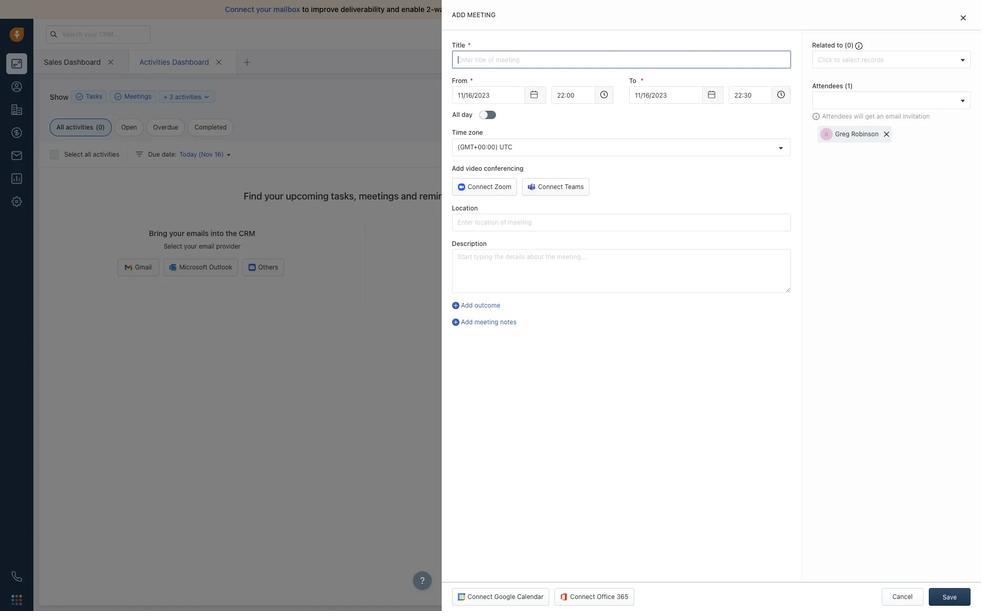 Task type: vqa. For each thing, say whether or not it's contained in the screenshot.
attendees ( 1 )
yes



Task type: describe. For each thing, give the bounding box(es) containing it.
upcoming
[[286, 191, 329, 202]]

conferencing inside bring your meetings into the crm connect video conferencing + calendar
[[515, 242, 554, 250]]

-- text field
[[452, 86, 525, 104]]

utc
[[500, 143, 513, 151]]

of
[[468, 5, 475, 14]]

close image
[[961, 15, 966, 21]]

3
[[169, 93, 173, 101]]

reminders
[[420, 191, 463, 202]]

don't
[[813, 446, 828, 454]]

google calendar
[[479, 286, 528, 294]]

add task
[[524, 92, 550, 100]]

0 left save
[[907, 594, 912, 603]]

all day
[[452, 111, 472, 119]]

tasks
[[86, 93, 102, 101]]

add left of
[[452, 11, 466, 19]]

bring your meetings into the crm connect video conferencing + calendar
[[471, 229, 587, 250]]

connect zoom button
[[452, 178, 517, 196]]

notes
[[500, 318, 517, 326]]

connect inside bring your meetings into the crm connect video conferencing + calendar
[[471, 242, 496, 250]]

0 right the 'cancel' button
[[950, 594, 955, 603]]

connect office 365 button
[[555, 588, 634, 606]]

connect zoom
[[468, 183, 511, 190]]

any
[[846, 446, 856, 454]]

add down (gmt+00:00)
[[452, 164, 464, 172]]

date:
[[162, 150, 177, 158]]

attendees for attendees ( 1 )
[[812, 82, 843, 90]]

attendees ( 1 )
[[812, 82, 853, 90]]

Search your CRM... text field
[[46, 25, 150, 43]]

outcome
[[475, 301, 501, 309]]

phone image
[[11, 571, 22, 582]]

all for all activities ( 0 )
[[56, 123, 64, 131]]

to
[[629, 77, 637, 85]]

bring your emails into the crm select your email provider
[[149, 229, 255, 250]]

your for mailbox
[[256, 5, 272, 14]]

meetings inside bring your meetings into the crm connect video conferencing + calendar
[[508, 229, 540, 238]]

video for connect
[[730, 133, 746, 140]]

2 0 link from the left
[[907, 594, 912, 603]]

today
[[179, 150, 197, 158]]

task
[[537, 92, 550, 100]]

add meeting button
[[575, 88, 637, 106]]

connect google calendar
[[468, 593, 544, 601]]

google inside connect google calendar button
[[494, 593, 516, 601]]

email inside tab panel
[[886, 112, 901, 120]]

add meeting inside add meeting button
[[594, 92, 631, 100]]

1 vertical spatial and
[[401, 191, 417, 202]]

explore plans link
[[778, 28, 830, 40]]

1 0 link from the left
[[864, 594, 869, 603]]

bring for bring your meetings into the crm
[[471, 229, 489, 238]]

add down add outcome
[[461, 318, 473, 326]]

gmail button
[[118, 259, 159, 276]]

all activities ( 0 )
[[56, 123, 105, 131]]

attendees will get an email invitation
[[822, 112, 930, 120]]

sales
[[44, 57, 62, 66]]

an
[[877, 112, 884, 120]]

your for upcoming
[[264, 191, 284, 202]]

+ inside button
[[164, 93, 168, 101]]

activities for 3
[[175, 93, 202, 101]]

meeting inside button
[[607, 92, 631, 100]]

0 vertical spatial meetings
[[359, 191, 399, 202]]

greg
[[835, 130, 850, 138]]

find
[[244, 191, 262, 202]]

microsoft teams button
[[747, 145, 818, 158]]

activities for all
[[93, 150, 119, 158]]

teams for microsoft teams
[[793, 148, 812, 155]]

calendar inside the google calendar button
[[502, 286, 528, 294]]

add meeting notes link
[[452, 318, 791, 327]]

meetings
[[124, 93, 152, 101]]

Title text field
[[452, 51, 791, 68]]

crm for bring your emails into the crm
[[239, 229, 255, 238]]

deliverability
[[341, 5, 385, 14]]

select all activities
[[64, 150, 119, 158]]

microsoft teams
[[763, 148, 812, 155]]

0 horizontal spatial and
[[387, 5, 400, 14]]

add outcome link
[[452, 301, 791, 310]]

+ 3 activities button
[[159, 90, 215, 103]]

cancel
[[893, 593, 913, 601]]

add meeting inside tab panel
[[452, 11, 496, 19]]

you
[[800, 446, 811, 454]]

connect video conferencing + calendar
[[703, 133, 822, 140]]

tab panel containing add meeting
[[442, 0, 981, 611]]

greg robinson
[[835, 130, 879, 138]]

phone element
[[6, 566, 27, 587]]

you don't have any links.
[[800, 446, 873, 454]]

0 vertical spatial calendar
[[795, 133, 822, 140]]

2 horizontal spatial +
[[790, 133, 794, 140]]

zoom inside connect zoom button
[[494, 183, 511, 190]]

call reminder
[[708, 595, 747, 603]]

0 inside tab panel
[[847, 41, 851, 49]]

completed
[[194, 123, 227, 131]]

reminder
[[721, 595, 747, 603]]

emails
[[187, 229, 209, 238]]

1 horizontal spatial email
[[477, 5, 495, 14]]

(gmt+00:00)
[[458, 143, 498, 151]]

3 0 link from the left
[[950, 594, 955, 603]]

way
[[434, 5, 448, 14]]

) for all activities ( 0 )
[[102, 123, 105, 131]]

connect teams button
[[522, 178, 590, 196]]

gmail
[[135, 263, 152, 271]]

office 365
[[554, 286, 586, 294]]

365 inside button
[[617, 593, 629, 601]]

Location text field
[[452, 214, 791, 231]]

(gmt+00:00) utc
[[458, 143, 513, 151]]

+ 3 activities link
[[164, 92, 211, 102]]

freshworks switcher image
[[11, 595, 22, 605]]

email inside bring your emails into the crm select your email provider
[[199, 242, 214, 250]]

microsoft for microsoft teams
[[763, 148, 791, 155]]

from
[[452, 77, 468, 85]]

2 vertical spatial meeting
[[475, 318, 499, 326]]

connect google calendar button
[[452, 588, 549, 606]]

today ( nov 16 )
[[179, 150, 224, 158]]

0 horizontal spatial to
[[302, 5, 309, 14]]



Task type: locate. For each thing, give the bounding box(es) containing it.
attendees
[[812, 82, 843, 90], [822, 112, 852, 120]]

here.
[[465, 191, 487, 202]]

video right the description
[[497, 242, 513, 250]]

your down the connect zoom
[[491, 229, 506, 238]]

calendar up office 365
[[561, 242, 587, 250]]

add meeting
[[452, 11, 496, 19], [594, 92, 631, 100]]

more button
[[640, 88, 681, 106], [640, 88, 681, 106]]

office inside button
[[597, 593, 615, 601]]

1 vertical spatial office
[[597, 593, 615, 601]]

improve
[[311, 5, 339, 14]]

crm inside bring your emails into the crm select your email provider
[[239, 229, 255, 238]]

zoom inside zoom button
[[720, 148, 737, 155]]

(
[[845, 41, 847, 49], [845, 82, 848, 90], [96, 123, 98, 131], [199, 150, 201, 158]]

0 horizontal spatial video
[[466, 164, 482, 172]]

your for meetings
[[491, 229, 506, 238]]

microsoft for microsoft outlook
[[179, 263, 207, 271]]

0 vertical spatial and
[[387, 5, 400, 14]]

0 vertical spatial teams
[[793, 148, 812, 155]]

0 horizontal spatial the
[[226, 229, 237, 238]]

microsoft
[[763, 148, 791, 155], [179, 263, 207, 271]]

add video conferencing
[[452, 164, 524, 172]]

2 vertical spatial conferencing
[[515, 242, 554, 250]]

1 horizontal spatial 0 link
[[907, 594, 912, 603]]

teams for connect teams
[[565, 183, 584, 190]]

1 vertical spatial meeting
[[607, 92, 631, 100]]

calendar inside connect google calendar button
[[517, 593, 544, 601]]

description
[[452, 240, 487, 247]]

activities inside button
[[175, 93, 202, 101]]

connect for connect teams
[[538, 183, 563, 190]]

your
[[256, 5, 272, 14], [264, 191, 284, 202], [169, 229, 185, 238], [491, 229, 506, 238], [184, 242, 197, 250]]

into up provider
[[211, 229, 224, 238]]

1 vertical spatial calendar
[[561, 242, 587, 250]]

0 vertical spatial calendar
[[502, 286, 528, 294]]

down image
[[203, 93, 211, 101]]

dialog
[[442, 0, 981, 611]]

Click to select records search field
[[816, 54, 957, 65]]

email down the emails
[[199, 242, 214, 250]]

bring up the description
[[471, 229, 489, 238]]

invitation
[[903, 112, 930, 120]]

robinson
[[852, 130, 879, 138]]

calendar up microsoft teams
[[795, 133, 822, 140]]

meeting down to
[[607, 92, 631, 100]]

0 vertical spatial google
[[479, 286, 500, 294]]

0 vertical spatial select
[[64, 150, 83, 158]]

to right related
[[837, 41, 843, 49]]

sync
[[450, 5, 466, 14]]

2-
[[427, 5, 434, 14]]

video for add
[[466, 164, 482, 172]]

your trial ends in 21 days
[[696, 30, 764, 37]]

into inside bring your emails into the crm select your email provider
[[211, 229, 224, 238]]

2 horizontal spatial email
[[886, 112, 901, 120]]

0 horizontal spatial crm
[[239, 229, 255, 238]]

all left day
[[452, 111, 460, 119]]

1 horizontal spatial office
[[597, 593, 615, 601]]

trial
[[710, 30, 721, 37]]

dialog containing add meeting
[[442, 0, 981, 611]]

1 horizontal spatial teams
[[793, 148, 812, 155]]

1 crm from the left
[[239, 229, 255, 238]]

video inside bring your meetings into the crm connect video conferencing + calendar
[[497, 242, 513, 250]]

0 link left the 'cancel' button
[[864, 594, 869, 603]]

1 horizontal spatial into
[[542, 229, 555, 238]]

configure widgets button
[[799, 79, 874, 92]]

1 horizontal spatial meetings
[[508, 229, 540, 238]]

to
[[302, 5, 309, 14], [837, 41, 843, 49]]

your down the emails
[[184, 242, 197, 250]]

connect your mailbox link
[[225, 5, 302, 14]]

meeting right sync
[[467, 11, 496, 19]]

0 horizontal spatial calendar
[[561, 242, 587, 250]]

0 horizontal spatial all
[[56, 123, 64, 131]]

the for meetings
[[557, 229, 568, 238]]

ends
[[722, 30, 735, 37]]

microsoft left outlook
[[179, 263, 207, 271]]

1 vertical spatial 365
[[617, 593, 629, 601]]

zoom down connect video conferencing + calendar
[[720, 148, 737, 155]]

0 vertical spatial add meeting
[[452, 11, 496, 19]]

dashboard right the sales
[[64, 57, 101, 66]]

1 vertical spatial to
[[837, 41, 843, 49]]

call
[[708, 595, 719, 603]]

all for all day
[[452, 111, 460, 119]]

attendees for attendees will get an email invitation
[[822, 112, 852, 120]]

activities right 3
[[175, 93, 202, 101]]

0 horizontal spatial teams
[[565, 183, 584, 190]]

calendar
[[795, 133, 822, 140], [561, 242, 587, 250]]

Start typing the details about the meeting... text field
[[452, 249, 791, 293]]

connect for connect google calendar
[[468, 593, 493, 601]]

2 into from the left
[[542, 229, 555, 238]]

zoom button
[[703, 145, 745, 158]]

dashboard up + 3 activities button
[[172, 57, 209, 66]]

connect for connect video conferencing + calendar
[[703, 133, 728, 140]]

add left task
[[524, 92, 536, 100]]

dashboard for activities dashboard
[[172, 57, 209, 66]]

1 vertical spatial conferencing
[[484, 164, 524, 172]]

1 vertical spatial microsoft
[[179, 263, 207, 271]]

1 vertical spatial video
[[466, 164, 482, 172]]

select left all
[[64, 150, 83, 158]]

microsoft outlook button
[[164, 259, 238, 276]]

dashboard
[[64, 57, 101, 66], [172, 57, 209, 66]]

meeting down 'outcome'
[[475, 318, 499, 326]]

show
[[50, 92, 69, 101]]

1 horizontal spatial the
[[557, 229, 568, 238]]

zone
[[469, 129, 483, 137]]

zoom down the add video conferencing
[[494, 183, 511, 190]]

0 vertical spatial +
[[164, 93, 168, 101]]

0 vertical spatial video
[[730, 133, 746, 140]]

1 horizontal spatial and
[[401, 191, 417, 202]]

+ up office 365 "button"
[[556, 242, 560, 250]]

office
[[554, 286, 572, 294], [597, 593, 615, 601]]

0 up the select all activities
[[98, 123, 102, 131]]

1 vertical spatial activities
[[66, 123, 93, 131]]

2 crm from the left
[[570, 229, 587, 238]]

and left reminders
[[401, 191, 417, 202]]

bring up gmail
[[149, 229, 167, 238]]

0 horizontal spatial email
[[199, 242, 214, 250]]

in
[[737, 30, 742, 37]]

0 horizontal spatial dashboard
[[64, 57, 101, 66]]

2 horizontal spatial video
[[730, 133, 746, 140]]

conferencing inside tab panel
[[484, 164, 524, 172]]

0 vertical spatial activities
[[175, 93, 202, 101]]

all
[[452, 111, 460, 119], [56, 123, 64, 131]]

calendar inside bring your meetings into the crm connect video conferencing + calendar
[[561, 242, 587, 250]]

1 vertical spatial calendar
[[517, 593, 544, 601]]

2 dashboard from the left
[[172, 57, 209, 66]]

1 horizontal spatial add meeting
[[594, 92, 631, 100]]

to right mailbox
[[302, 5, 309, 14]]

2 the from the left
[[557, 229, 568, 238]]

the up provider
[[226, 229, 237, 238]]

enable
[[402, 5, 425, 14]]

+ up microsoft teams
[[790, 133, 794, 140]]

your right find
[[264, 191, 284, 202]]

email right of
[[477, 5, 495, 14]]

tasks,
[[331, 191, 357, 202]]

bring inside bring your emails into the crm select your email provider
[[149, 229, 167, 238]]

more
[[648, 92, 663, 100]]

bring
[[149, 229, 167, 238], [471, 229, 489, 238]]

explore plans
[[784, 30, 825, 38]]

1
[[848, 82, 851, 90]]

your left mailbox
[[256, 5, 272, 14]]

connect teams
[[538, 183, 584, 190]]

1 bring from the left
[[149, 229, 167, 238]]

2 bring from the left
[[471, 229, 489, 238]]

attendees up greg
[[822, 112, 852, 120]]

0 horizontal spatial zoom
[[494, 183, 511, 190]]

all down show
[[56, 123, 64, 131]]

email right an
[[886, 112, 901, 120]]

video up connect zoom button
[[466, 164, 482, 172]]

microsoft down connect video conferencing + calendar
[[763, 148, 791, 155]]

1 vertical spatial email
[[886, 112, 901, 120]]

tab panel
[[442, 0, 981, 611]]

1 horizontal spatial zoom
[[720, 148, 737, 155]]

0
[[847, 41, 851, 49], [98, 123, 102, 131], [864, 594, 869, 603], [907, 594, 912, 603], [950, 594, 955, 603]]

0 vertical spatial conferencing
[[748, 133, 788, 140]]

the for emails
[[226, 229, 237, 238]]

outlook
[[209, 263, 232, 271]]

links.
[[858, 446, 873, 454]]

into for emails
[[211, 229, 224, 238]]

0 right related
[[847, 41, 851, 49]]

0 horizontal spatial 0 link
[[864, 594, 869, 603]]

bring inside bring your meetings into the crm connect video conferencing + calendar
[[471, 229, 489, 238]]

1 horizontal spatial to
[[837, 41, 843, 49]]

add meeting right way
[[452, 11, 496, 19]]

1 horizontal spatial 365
[[617, 593, 629, 601]]

1 horizontal spatial crm
[[570, 229, 587, 238]]

microsoft outlook
[[179, 263, 232, 271]]

1 the from the left
[[226, 229, 237, 238]]

0 vertical spatial attendees
[[812, 82, 843, 90]]

1 vertical spatial add meeting
[[594, 92, 631, 100]]

1 vertical spatial select
[[164, 242, 182, 250]]

find your upcoming tasks, meetings and reminders here.
[[244, 191, 487, 202]]

1 vertical spatial google
[[494, 593, 516, 601]]

and left enable
[[387, 5, 400, 14]]

365 inside "button"
[[574, 286, 586, 294]]

nov
[[201, 150, 213, 158]]

connect for connect your mailbox to improve deliverability and enable 2-way sync of email conversations.
[[225, 5, 254, 14]]

0 vertical spatial meeting
[[467, 11, 496, 19]]

your for emails
[[169, 229, 185, 238]]

video
[[730, 133, 746, 140], [466, 164, 482, 172], [497, 242, 513, 250]]

location
[[452, 204, 478, 212]]

activities dashboard
[[139, 57, 209, 66]]

add meeting notes
[[461, 318, 517, 326]]

save
[[943, 593, 957, 601]]

1 vertical spatial attendees
[[822, 112, 852, 120]]

2 vertical spatial +
[[556, 242, 560, 250]]

0 vertical spatial all
[[452, 111, 460, 119]]

google
[[479, 286, 500, 294], [494, 593, 516, 601]]

+ left 3
[[164, 93, 168, 101]]

others
[[258, 263, 278, 271]]

video up zoom button on the right top of the page
[[730, 133, 746, 140]]

crm for bring your meetings into the crm
[[570, 229, 587, 238]]

day
[[462, 111, 472, 119]]

1 vertical spatial zoom
[[494, 183, 511, 190]]

add left 'outcome'
[[461, 301, 473, 309]]

due date:
[[148, 150, 177, 158]]

email image
[[878, 30, 885, 39]]

1 vertical spatial all
[[56, 123, 64, 131]]

0 horizontal spatial bring
[[149, 229, 167, 238]]

google inside button
[[479, 286, 500, 294]]

mailbox
[[273, 5, 300, 14]]

meetings
[[359, 191, 399, 202], [508, 229, 540, 238]]

add
[[452, 11, 466, 19], [524, 92, 536, 100], [594, 92, 605, 100], [452, 164, 464, 172], [461, 301, 473, 309], [461, 318, 473, 326]]

1 horizontal spatial all
[[452, 111, 460, 119]]

0 horizontal spatial +
[[164, 93, 168, 101]]

office inside "button"
[[554, 286, 572, 294]]

the inside bring your meetings into the crm connect video conferencing + calendar
[[557, 229, 568, 238]]

1 horizontal spatial select
[[164, 242, 182, 250]]

) for related to ( 0 )
[[851, 41, 854, 49]]

bring for bring your emails into the crm
[[149, 229, 167, 238]]

1 horizontal spatial +
[[556, 242, 560, 250]]

your inside bring your meetings into the crm connect video conferencing + calendar
[[491, 229, 506, 238]]

add meeting down to
[[594, 92, 631, 100]]

widgets
[[845, 81, 869, 89]]

1 horizontal spatial microsoft
[[763, 148, 791, 155]]

0 horizontal spatial meetings
[[359, 191, 399, 202]]

0 horizontal spatial into
[[211, 229, 224, 238]]

crm down the connect teams
[[570, 229, 587, 238]]

) for today ( nov 16 )
[[221, 150, 224, 158]]

0 vertical spatial zoom
[[720, 148, 737, 155]]

activities up all
[[66, 123, 93, 131]]

0 link left save
[[907, 594, 912, 603]]

your
[[696, 30, 708, 37]]

add down title text field
[[594, 92, 605, 100]]

provider
[[216, 242, 241, 250]]

attendees left 1
[[812, 82, 843, 90]]

office 365 button
[[538, 282, 591, 299]]

connect inside button
[[468, 593, 493, 601]]

-- text field
[[629, 86, 703, 104]]

crm up provider
[[239, 229, 255, 238]]

all
[[85, 150, 91, 158]]

+ 3 activities
[[164, 93, 202, 101]]

1 horizontal spatial bring
[[471, 229, 489, 238]]

activities right all
[[93, 150, 119, 158]]

conferencing for zoom
[[748, 133, 788, 140]]

sales dashboard
[[44, 57, 101, 66]]

1 vertical spatial meetings
[[508, 229, 540, 238]]

into inside bring your meetings into the crm connect video conferencing + calendar
[[542, 229, 555, 238]]

2 vertical spatial email
[[199, 242, 214, 250]]

select inside bring your emails into the crm select your email provider
[[164, 242, 182, 250]]

teams
[[793, 148, 812, 155], [565, 183, 584, 190]]

1 vertical spatial +
[[790, 133, 794, 140]]

1 horizontal spatial dashboard
[[172, 57, 209, 66]]

save button
[[929, 588, 971, 606]]

email
[[477, 5, 495, 14], [886, 112, 901, 120], [199, 242, 214, 250]]

conferencing for connect zoom
[[484, 164, 524, 172]]

dashboard for sales dashboard
[[64, 57, 101, 66]]

0 left the 'cancel' button
[[864, 594, 869, 603]]

1 horizontal spatial video
[[497, 242, 513, 250]]

0 link right the 'cancel' button
[[950, 594, 955, 603]]

add task button
[[506, 88, 555, 106]]

2 vertical spatial activities
[[93, 150, 119, 158]]

google calendar button
[[463, 282, 534, 299]]

the inside bring your emails into the crm select your email provider
[[226, 229, 237, 238]]

+ inside bring your meetings into the crm connect video conferencing + calendar
[[556, 242, 560, 250]]

1 horizontal spatial calendar
[[795, 133, 822, 140]]

title
[[452, 41, 465, 49]]

will
[[854, 112, 864, 120]]

0 vertical spatial email
[[477, 5, 495, 14]]

connect for connect office 365
[[570, 593, 595, 601]]

overdue
[[153, 123, 178, 131]]

select up microsoft outlook button
[[164, 242, 182, 250]]

2 vertical spatial video
[[497, 242, 513, 250]]

conferencing
[[748, 133, 788, 140], [484, 164, 524, 172], [515, 242, 554, 250]]

2 horizontal spatial 0 link
[[950, 594, 955, 603]]

0 horizontal spatial 365
[[574, 286, 586, 294]]

None text field
[[552, 86, 595, 104], [729, 86, 773, 104], [552, 86, 595, 104], [729, 86, 773, 104]]

to inside tab panel
[[837, 41, 843, 49]]

(gmt+00:00) utc link
[[453, 139, 790, 155]]

crm inside bring your meetings into the crm connect video conferencing + calendar
[[570, 229, 587, 238]]

connect your mailbox to improve deliverability and enable 2-way sync of email conversations.
[[225, 5, 548, 14]]

select
[[64, 150, 83, 158], [164, 242, 182, 250]]

0 horizontal spatial add meeting
[[452, 11, 496, 19]]

0 vertical spatial 365
[[574, 286, 586, 294]]

add outcome
[[461, 301, 501, 309]]

0 horizontal spatial microsoft
[[179, 263, 207, 271]]

0 horizontal spatial select
[[64, 150, 83, 158]]

related
[[812, 41, 835, 49]]

1 dashboard from the left
[[64, 57, 101, 66]]

your left the emails
[[169, 229, 185, 238]]

into for meetings
[[542, 229, 555, 238]]

21
[[744, 30, 750, 37]]

0 vertical spatial microsoft
[[763, 148, 791, 155]]

get
[[866, 112, 875, 120]]

configure
[[815, 81, 844, 89]]

0 vertical spatial to
[[302, 5, 309, 14]]

18:00
[[705, 209, 722, 217]]

cancel button
[[882, 588, 924, 606]]

0 vertical spatial office
[[554, 286, 572, 294]]

1 into from the left
[[211, 229, 224, 238]]

0 horizontal spatial office
[[554, 286, 572, 294]]

1 vertical spatial teams
[[565, 183, 584, 190]]

into down connect teams button
[[542, 229, 555, 238]]

connect for connect zoom
[[468, 183, 493, 190]]

connect office 365
[[570, 593, 629, 601]]

the down the connect teams
[[557, 229, 568, 238]]



